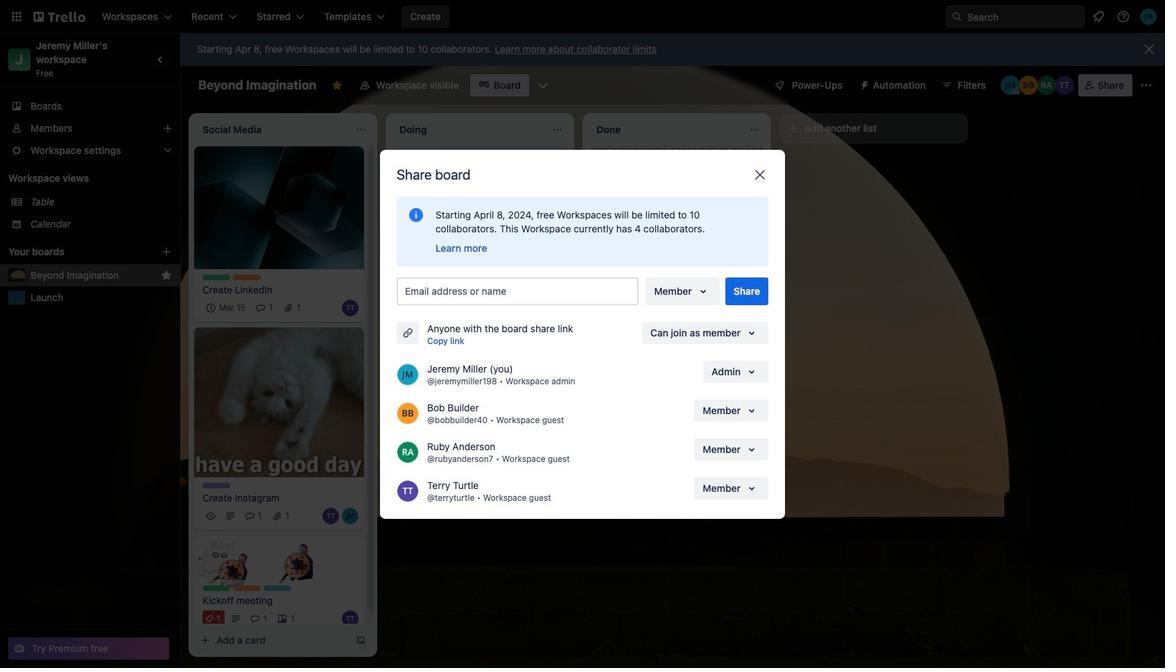 Task type: describe. For each thing, give the bounding box(es) containing it.
your boards with 2 items element
[[8, 244, 140, 260]]

show menu image
[[1140, 78, 1154, 92]]

0 vertical spatial jeremy miller (jeremymiller198) image
[[527, 325, 544, 341]]

color: sky, title: "sparkling" element
[[264, 586, 291, 591]]

0 horizontal spatial terry turtle (terryturtle) image
[[323, 508, 339, 525]]

search image
[[952, 11, 963, 22]]

color: bold red, title: "thoughts" element
[[400, 358, 428, 363]]

1 horizontal spatial ruby anderson (rubyanderson7) image
[[1037, 76, 1057, 95]]

1 horizontal spatial jeremy miller (jeremymiller198) image
[[1001, 76, 1021, 95]]

starred icon image
[[161, 270, 172, 281]]

0 horizontal spatial jeremy miller (jeremymiller198) image
[[397, 363, 419, 386]]

customize views image
[[536, 78, 550, 92]]

color: orange, title: none image for color: green, title: none icon
[[233, 586, 261, 591]]

0 horizontal spatial ruby anderson (rubyanderson7) image
[[547, 325, 564, 341]]

color: green, title: none image
[[203, 586, 230, 591]]

Search field
[[963, 6, 1085, 27]]

color: green, title: none image
[[203, 275, 230, 280]]

Email address or name text field
[[405, 281, 637, 301]]

create from template… image
[[750, 376, 761, 387]]



Task type: vqa. For each thing, say whether or not it's contained in the screenshot.
Ruby Anderson (rubyanderson7) icon
yes



Task type: locate. For each thing, give the bounding box(es) containing it.
1 horizontal spatial terry turtle (terryturtle) image
[[342, 300, 359, 316]]

1 vertical spatial jeremy miller (jeremymiller198) image
[[1001, 76, 1021, 95]]

create from template… image
[[552, 418, 564, 429], [355, 635, 366, 646]]

0 notifications image
[[1091, 8, 1108, 25]]

sm image
[[854, 74, 874, 94]]

close image
[[752, 166, 769, 183]]

1 vertical spatial color: orange, title: none image
[[233, 586, 261, 591]]

None checkbox
[[444, 286, 517, 302]]

0 horizontal spatial create from template… image
[[355, 635, 366, 646]]

2 horizontal spatial jeremy miller (jeremymiller198) image
[[1141, 8, 1158, 25]]

1 vertical spatial ruby anderson (rubyanderson7) image
[[547, 325, 564, 341]]

color: orange, title: none image
[[233, 275, 261, 280], [233, 586, 261, 591]]

ruby anderson (rubyanderson7) image
[[397, 441, 419, 463]]

1 vertical spatial jeremy miller (jeremymiller198) image
[[342, 508, 359, 525]]

1 horizontal spatial jeremy miller (jeremymiller198) image
[[527, 325, 544, 341]]

0 horizontal spatial jeremy miller (jeremymiller198) image
[[342, 508, 359, 525]]

terry turtle (terryturtle) image
[[1055, 76, 1075, 95], [508, 325, 525, 341], [397, 480, 419, 502], [342, 611, 359, 627]]

0 vertical spatial bob builder (bobbuilder40) image
[[1019, 76, 1039, 95]]

0 vertical spatial color: orange, title: none image
[[233, 275, 261, 280]]

add board image
[[161, 246, 172, 257]]

Board name text field
[[192, 74, 324, 96]]

jeremy miller (jeremymiller198) image
[[527, 325, 544, 341], [342, 508, 359, 525]]

0 vertical spatial terry turtle (terryturtle) image
[[342, 300, 359, 316]]

bob builder (bobbuilder40) image down search field
[[1019, 76, 1039, 95]]

open information menu image
[[1117, 10, 1131, 24]]

jeremy miller (jeremymiller198) image
[[1141, 8, 1158, 25], [1001, 76, 1021, 95], [397, 363, 419, 386]]

1 vertical spatial terry turtle (terryturtle) image
[[323, 508, 339, 525]]

color: purple, title: none image
[[203, 483, 230, 489]]

1 horizontal spatial bob builder (bobbuilder40) image
[[1019, 76, 1039, 95]]

color: orange, title: none image left color: sky, title: "sparkling" 'element' on the bottom left of page
[[233, 586, 261, 591]]

0 horizontal spatial bob builder (bobbuilder40) image
[[397, 402, 419, 424]]

color: orange, title: none image for color: green, title: none image
[[233, 275, 261, 280]]

star or unstar board image
[[332, 80, 343, 91]]

bob builder (bobbuilder40) image up ruby anderson (rubyanderson7) image
[[397, 402, 419, 424]]

1 vertical spatial bob builder (bobbuilder40) image
[[397, 402, 419, 424]]

bob builder (bobbuilder40) image
[[1019, 76, 1039, 95], [397, 402, 419, 424]]

terry turtle (terryturtle) image
[[342, 300, 359, 316], [323, 508, 339, 525]]

0 vertical spatial ruby anderson (rubyanderson7) image
[[1037, 76, 1057, 95]]

0 vertical spatial jeremy miller (jeremymiller198) image
[[1141, 8, 1158, 25]]

2 vertical spatial jeremy miller (jeremymiller198) image
[[397, 363, 419, 386]]

primary element
[[0, 0, 1166, 33]]

back to home image
[[33, 6, 85, 28]]

color: orange, title: none image right color: green, title: none image
[[233, 275, 261, 280]]

jeremy miller (jeremymiller198) image inside primary element
[[1141, 8, 1158, 25]]

1 vertical spatial create from template… image
[[355, 635, 366, 646]]

1 horizontal spatial create from template… image
[[552, 418, 564, 429]]

2 color: orange, title: none image from the top
[[233, 586, 261, 591]]

ruby anderson (rubyanderson7) image
[[1037, 76, 1057, 95], [547, 325, 564, 341]]

0 vertical spatial create from template… image
[[552, 418, 564, 429]]

1 color: orange, title: none image from the top
[[233, 275, 261, 280]]

None checkbox
[[203, 300, 250, 316]]



